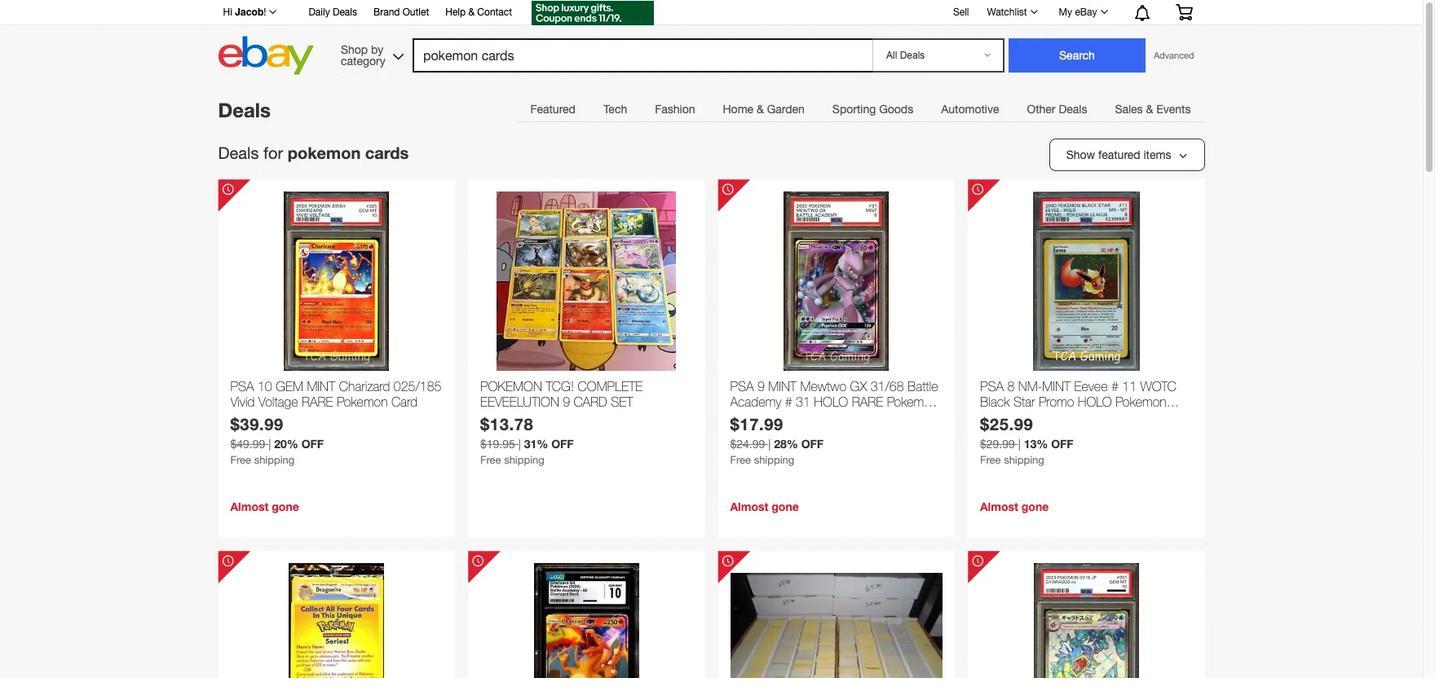 Task type: vqa. For each thing, say whether or not it's contained in the screenshot.
Sporting
yes



Task type: describe. For each thing, give the bounding box(es) containing it.
$13.78
[[480, 415, 534, 434]]

$25.99 $29.99 | 13% off free shipping
[[980, 415, 1074, 467]]

academy
[[730, 395, 782, 410]]

brand outlet link
[[374, 4, 429, 22]]

$17.99
[[730, 415, 784, 434]]

31
[[796, 395, 811, 410]]

pokemon
[[288, 143, 361, 162]]

free inside $25.99 $29.99 | 13% off free shipping
[[980, 455, 1001, 467]]

deals link
[[218, 99, 271, 122]]

vivid
[[230, 395, 255, 410]]

& for contact
[[469, 7, 475, 18]]

gem
[[276, 379, 303, 394]]

10
[[258, 379, 272, 394]]

tab list containing featured
[[517, 92, 1205, 126]]

& for events
[[1146, 103, 1154, 116]]

show featured items
[[1067, 148, 1172, 162]]

31%
[[524, 437, 548, 451]]

shipping inside $25.99 $29.99 | 13% off free shipping
[[1004, 455, 1045, 467]]

automotive
[[941, 103, 1000, 116]]

almost gone for $25.99
[[980, 500, 1049, 514]]

charizard
[[339, 379, 390, 394]]

sell
[[953, 6, 969, 18]]

featured
[[1099, 148, 1141, 162]]

cards
[[365, 143, 409, 162]]

menu bar containing featured
[[517, 92, 1205, 126]]

psa 10 gem mint charizard 025/185 vivid voltage rare pokemon card link
[[230, 379, 443, 415]]

off inside pokemon tcg! complete eeveelution 9 card set $13.78 $19.95 | 31% off free shipping
[[552, 437, 574, 451]]

set
[[611, 395, 633, 410]]

psa for $39.99
[[230, 379, 254, 394]]

almost for $39.99
[[230, 500, 269, 514]]

13%
[[1024, 437, 1048, 451]]

8
[[1008, 379, 1015, 394]]

mint for holo
[[1043, 379, 1071, 394]]

mewtwo
[[801, 379, 847, 394]]

advanced
[[1154, 51, 1195, 60]]

get the coupon image
[[532, 1, 654, 25]]

deals for pokemon cards
[[218, 143, 409, 162]]

account navigation
[[214, 0, 1205, 28]]

voltage
[[259, 395, 298, 410]]

automotive link
[[928, 93, 1014, 126]]

complete
[[578, 379, 643, 394]]

brand outlet
[[374, 7, 429, 18]]

gone for $39.99
[[272, 500, 299, 514]]

rare inside psa 9 mint mewtwo gx 31/68 battle academy # 31 holo rare pokemon card
[[852, 395, 884, 410]]

card inside psa 10 gem mint charizard 025/185 vivid voltage rare pokemon card $39.99 $49.99 | 20% off free shipping
[[392, 395, 418, 410]]

daily deals link
[[309, 4, 357, 22]]

$39.99
[[230, 415, 284, 434]]

eeveelution
[[480, 395, 559, 410]]

| inside $25.99 $29.99 | 13% off free shipping
[[1019, 438, 1021, 451]]

card for $25.99
[[980, 411, 1007, 425]]

other deals link
[[1014, 93, 1102, 126]]

goods
[[879, 103, 914, 116]]

category
[[341, 54, 386, 67]]

20%
[[274, 437, 298, 451]]

promo
[[1039, 395, 1075, 410]]

shipping inside pokemon tcg! complete eeveelution 9 card set $13.78 $19.95 | 31% off free shipping
[[504, 455, 545, 467]]

home & garden
[[723, 103, 805, 116]]

other deals
[[1027, 103, 1088, 116]]

gone for $17.99
[[772, 500, 799, 514]]

deals inside deals for pokemon cards
[[218, 144, 259, 162]]

| inside psa 10 gem mint charizard 025/185 vivid voltage rare pokemon card $39.99 $49.99 | 20% off free shipping
[[269, 438, 271, 451]]

shipping inside $17.99 $24.99 | 28% off free shipping
[[754, 455, 795, 467]]

shipping inside psa 10 gem mint charizard 025/185 vivid voltage rare pokemon card $39.99 $49.99 | 20% off free shipping
[[254, 455, 295, 467]]

sporting goods link
[[819, 93, 928, 126]]

free inside pokemon tcg! complete eeveelution 9 card set $13.78 $19.95 | 31% off free shipping
[[480, 455, 501, 467]]

advanced link
[[1146, 39, 1203, 72]]

garden
[[767, 103, 805, 116]]

contact
[[477, 7, 512, 18]]

fashion
[[655, 103, 695, 116]]

mint for $39.99
[[307, 379, 335, 394]]

holo inside psa 8 nm-mint eevee # 11 wotc black star promo holo pokemon card
[[1078, 395, 1112, 410]]

Search for anything text field
[[415, 40, 870, 71]]

# inside psa 9 mint mewtwo gx 31/68 battle academy # 31 holo rare pokemon card
[[785, 395, 793, 410]]

card for $17.99
[[730, 411, 757, 425]]

9 inside pokemon tcg! complete eeveelution 9 card set $13.78 $19.95 | 31% off free shipping
[[563, 395, 570, 410]]

star
[[1014, 395, 1036, 410]]

$29.99
[[980, 438, 1015, 451]]

tech
[[604, 103, 627, 116]]

31/68
[[871, 379, 904, 394]]

help
[[446, 7, 466, 18]]

events
[[1157, 103, 1191, 116]]

| inside $17.99 $24.99 | 28% off free shipping
[[769, 438, 771, 451]]

pokemon
[[480, 379, 542, 394]]

home & garden link
[[709, 93, 819, 126]]

brand
[[374, 7, 400, 18]]

ebay
[[1075, 7, 1098, 18]]

almost gone for $39.99
[[230, 500, 299, 514]]

free inside $17.99 $24.99 | 28% off free shipping
[[730, 455, 751, 467]]

holo inside psa 9 mint mewtwo gx 31/68 battle academy # 31 holo rare pokemon card
[[814, 395, 849, 410]]



Task type: locate. For each thing, give the bounding box(es) containing it.
off inside psa 10 gem mint charizard 025/185 vivid voltage rare pokemon card $39.99 $49.99 | 20% off free shipping
[[302, 437, 324, 451]]

4 shipping from the left
[[1004, 455, 1045, 467]]

psa 9 mint mewtwo gx 31/68 battle academy # 31 holo rare pokemon card
[[730, 379, 938, 425]]

psa up vivid
[[230, 379, 254, 394]]

gone down '20%'
[[272, 500, 299, 514]]

deals
[[333, 7, 357, 18], [218, 99, 271, 122], [1059, 103, 1088, 116], [218, 144, 259, 162]]

card down black
[[980, 411, 1007, 425]]

watchlist link
[[978, 2, 1045, 22]]

gone down 13%
[[1022, 500, 1049, 514]]

2 pokemon from the left
[[887, 395, 938, 410]]

off right 13%
[[1052, 437, 1074, 451]]

3 pokemon from the left
[[1116, 395, 1167, 410]]

by
[[371, 43, 384, 56]]

| left 13%
[[1019, 438, 1021, 451]]

shipping down 28%
[[754, 455, 795, 467]]

2 horizontal spatial &
[[1146, 103, 1154, 116]]

3 shipping from the left
[[754, 455, 795, 467]]

almost for $17.99
[[730, 500, 769, 514]]

2 horizontal spatial pokemon
[[1116, 395, 1167, 410]]

# inside psa 8 nm-mint eevee # 11 wotc black star promo holo pokemon card
[[1112, 379, 1119, 394]]

mint inside psa 8 nm-mint eevee # 11 wotc black star promo holo pokemon card
[[1043, 379, 1071, 394]]

4 off from the left
[[1052, 437, 1074, 451]]

None submit
[[1009, 38, 1146, 73]]

for
[[264, 144, 283, 162]]

3 off from the left
[[802, 437, 824, 451]]

black
[[980, 395, 1010, 410]]

$24.99
[[730, 438, 765, 451]]

11
[[1123, 379, 1137, 394]]

1 horizontal spatial 9
[[758, 379, 765, 394]]

& right sales
[[1146, 103, 1154, 116]]

mint up 31
[[769, 379, 797, 394]]

psa up black
[[980, 379, 1004, 394]]

1 almost gone from the left
[[230, 500, 299, 514]]

2 psa from the left
[[730, 379, 754, 394]]

1 gone from the left
[[272, 500, 299, 514]]

2 horizontal spatial mint
[[1043, 379, 1071, 394]]

psa inside psa 10 gem mint charizard 025/185 vivid voltage rare pokemon card $39.99 $49.99 | 20% off free shipping
[[230, 379, 254, 394]]

items
[[1144, 148, 1172, 162]]

2 gone from the left
[[772, 500, 799, 514]]

pokemon down battle
[[887, 395, 938, 410]]

| left 28%
[[769, 438, 771, 451]]

psa 8 nm-mint eevee # 11 wotc black star promo holo pokemon card link
[[980, 379, 1193, 425]]

deals inside other deals link
[[1059, 103, 1088, 116]]

& right home
[[757, 103, 764, 116]]

0 horizontal spatial holo
[[814, 395, 849, 410]]

2 horizontal spatial almost gone
[[980, 500, 1049, 514]]

daily
[[309, 7, 330, 18]]

& for garden
[[757, 103, 764, 116]]

3 free from the left
[[730, 455, 751, 467]]

almost gone down $49.99
[[230, 500, 299, 514]]

off inside $17.99 $24.99 | 28% off free shipping
[[802, 437, 824, 451]]

jacob
[[235, 6, 264, 18]]

#
[[1112, 379, 1119, 394], [785, 395, 793, 410]]

psa for rare
[[730, 379, 754, 394]]

2 mint from the left
[[769, 379, 797, 394]]

$17.99 $24.99 | 28% off free shipping
[[730, 415, 824, 467]]

pokemon inside psa 8 nm-mint eevee # 11 wotc black star promo holo pokemon card
[[1116, 395, 1167, 410]]

1 off from the left
[[302, 437, 324, 451]]

deals right "other" on the top right of the page
[[1059, 103, 1088, 116]]

rare down gx
[[852, 395, 884, 410]]

0 horizontal spatial 9
[[563, 395, 570, 410]]

1 vertical spatial #
[[785, 395, 793, 410]]

card down 025/185
[[392, 395, 418, 410]]

psa inside psa 8 nm-mint eevee # 11 wotc black star promo holo pokemon card
[[980, 379, 1004, 394]]

shipping down 13%
[[1004, 455, 1045, 467]]

3 mint from the left
[[1043, 379, 1071, 394]]

my
[[1059, 7, 1073, 18]]

0 horizontal spatial almost gone
[[230, 500, 299, 514]]

fashion link
[[641, 93, 709, 126]]

card inside psa 8 nm-mint eevee # 11 wotc black star promo holo pokemon card
[[980, 411, 1007, 425]]

psa for holo
[[980, 379, 1004, 394]]

almost gone down the $24.99 at the right of the page
[[730, 500, 799, 514]]

2 free from the left
[[480, 455, 501, 467]]

eevee
[[1075, 379, 1108, 394]]

&
[[469, 7, 475, 18], [757, 103, 764, 116], [1146, 103, 1154, 116]]

2 holo from the left
[[1078, 395, 1112, 410]]

tcg!
[[546, 379, 574, 394]]

pokemon for $17.99
[[887, 395, 938, 410]]

2 rare from the left
[[852, 395, 884, 410]]

pokemon inside psa 9 mint mewtwo gx 31/68 battle academy # 31 holo rare pokemon card
[[887, 395, 938, 410]]

1 shipping from the left
[[254, 455, 295, 467]]

2 shipping from the left
[[504, 455, 545, 467]]

1 horizontal spatial almost gone
[[730, 500, 799, 514]]

pokemon
[[337, 395, 388, 410], [887, 395, 938, 410], [1116, 395, 1167, 410]]

1 free from the left
[[230, 455, 251, 467]]

pokemon tcg! complete eeveelution 9 card set link
[[480, 379, 693, 415]]

2 horizontal spatial card
[[980, 411, 1007, 425]]

1 | from the left
[[269, 438, 271, 451]]

1 psa from the left
[[230, 379, 254, 394]]

& inside account navigation
[[469, 7, 475, 18]]

outlet
[[403, 7, 429, 18]]

hi jacob !
[[223, 6, 266, 18]]

2 horizontal spatial almost
[[980, 500, 1019, 514]]

psa up academy
[[730, 379, 754, 394]]

free inside psa 10 gem mint charizard 025/185 vivid voltage rare pokemon card $39.99 $49.99 | 20% off free shipping
[[230, 455, 251, 467]]

sporting
[[833, 103, 876, 116]]

| inside pokemon tcg! complete eeveelution 9 card set $13.78 $19.95 | 31% off free shipping
[[519, 438, 521, 451]]

0 horizontal spatial pokemon
[[337, 395, 388, 410]]

free down $19.95
[[480, 455, 501, 467]]

0 vertical spatial #
[[1112, 379, 1119, 394]]

battle
[[908, 379, 938, 394]]

0 vertical spatial 9
[[758, 379, 765, 394]]

mint right the 'gem' at the bottom left of the page
[[307, 379, 335, 394]]

almost gone down $29.99
[[980, 500, 1049, 514]]

my ebay link
[[1050, 2, 1115, 22]]

0 horizontal spatial rare
[[302, 395, 333, 410]]

pokemon tcg! complete eeveelution 9 card set $13.78 $19.95 | 31% off free shipping
[[480, 379, 643, 467]]

psa
[[230, 379, 254, 394], [730, 379, 754, 394], [980, 379, 1004, 394]]

featured
[[531, 103, 576, 116]]

rare inside psa 10 gem mint charizard 025/185 vivid voltage rare pokemon card $39.99 $49.99 | 20% off free shipping
[[302, 395, 333, 410]]

| left "31%"
[[519, 438, 521, 451]]

2 almost gone from the left
[[730, 500, 799, 514]]

show featured items button
[[1050, 139, 1205, 171]]

home
[[723, 103, 754, 116]]

3 psa from the left
[[980, 379, 1004, 394]]

0 horizontal spatial #
[[785, 395, 793, 410]]

shop by category banner
[[214, 0, 1205, 79]]

rare
[[302, 395, 333, 410], [852, 395, 884, 410]]

free down $49.99
[[230, 455, 251, 467]]

9 up academy
[[758, 379, 765, 394]]

psa inside psa 9 mint mewtwo gx 31/68 battle academy # 31 holo rare pokemon card
[[730, 379, 754, 394]]

tech link
[[590, 93, 641, 126]]

mint up promo
[[1043, 379, 1071, 394]]

help & contact
[[446, 7, 512, 18]]

sales & events link
[[1102, 93, 1205, 126]]

2 horizontal spatial gone
[[1022, 500, 1049, 514]]

3 gone from the left
[[1022, 500, 1049, 514]]

almost down the $24.99 at the right of the page
[[730, 500, 769, 514]]

off right "31%"
[[552, 437, 574, 451]]

4 free from the left
[[980, 455, 1001, 467]]

shop
[[341, 43, 368, 56]]

off right 28%
[[802, 437, 824, 451]]

4 | from the left
[[1019, 438, 1021, 451]]

3 | from the left
[[769, 438, 771, 451]]

1 horizontal spatial pokemon
[[887, 395, 938, 410]]

wotc
[[1141, 379, 1177, 394]]

card
[[392, 395, 418, 410], [730, 411, 757, 425], [980, 411, 1007, 425]]

1 holo from the left
[[814, 395, 849, 410]]

shipping
[[254, 455, 295, 467], [504, 455, 545, 467], [754, 455, 795, 467], [1004, 455, 1045, 467]]

your shopping cart image
[[1175, 4, 1194, 20]]

9
[[758, 379, 765, 394], [563, 395, 570, 410]]

sell link
[[946, 6, 977, 18]]

0 horizontal spatial card
[[392, 395, 418, 410]]

sales
[[1115, 103, 1143, 116]]

025/185
[[394, 379, 442, 394]]

1 rare from the left
[[302, 395, 333, 410]]

sporting goods
[[833, 103, 914, 116]]

1 horizontal spatial holo
[[1078, 395, 1112, 410]]

card
[[574, 395, 608, 410]]

shipping down "31%"
[[504, 455, 545, 467]]

0 horizontal spatial psa
[[230, 379, 254, 394]]

almost gone for $17.99
[[730, 500, 799, 514]]

# left 11
[[1112, 379, 1119, 394]]

pokemon inside psa 10 gem mint charizard 025/185 vivid voltage rare pokemon card $39.99 $49.99 | 20% off free shipping
[[337, 395, 388, 410]]

almost
[[230, 500, 269, 514], [730, 500, 769, 514], [980, 500, 1019, 514]]

1 almost from the left
[[230, 500, 269, 514]]

1 horizontal spatial card
[[730, 411, 757, 425]]

1 horizontal spatial psa
[[730, 379, 754, 394]]

gone down 28%
[[772, 500, 799, 514]]

free down the $24.99 at the right of the page
[[730, 455, 751, 467]]

off right '20%'
[[302, 437, 324, 451]]

0 horizontal spatial &
[[469, 7, 475, 18]]

almost gone
[[230, 500, 299, 514], [730, 500, 799, 514], [980, 500, 1049, 514]]

28%
[[774, 437, 798, 451]]

deals left for on the left of the page
[[218, 144, 259, 162]]

other
[[1027, 103, 1056, 116]]

pokemon down charizard
[[337, 395, 388, 410]]

$19.95
[[480, 438, 515, 451]]

off inside $25.99 $29.99 | 13% off free shipping
[[1052, 437, 1074, 451]]

featured link
[[517, 93, 590, 126]]

# left 31
[[785, 395, 793, 410]]

almost for $25.99
[[980, 500, 1019, 514]]

|
[[269, 438, 271, 451], [519, 438, 521, 451], [769, 438, 771, 451], [1019, 438, 1021, 451]]

| left '20%'
[[269, 438, 271, 451]]

0 horizontal spatial gone
[[272, 500, 299, 514]]

pokemon down 11
[[1116, 395, 1167, 410]]

holo down eevee
[[1078, 395, 1112, 410]]

!
[[264, 7, 266, 18]]

shipping down '20%'
[[254, 455, 295, 467]]

card inside psa 9 mint mewtwo gx 31/68 battle academy # 31 holo rare pokemon card
[[730, 411, 757, 425]]

shop by category
[[341, 43, 386, 67]]

gone for $25.99
[[1022, 500, 1049, 514]]

9 down tcg! in the left bottom of the page
[[563, 395, 570, 410]]

rare down the 'gem' at the bottom left of the page
[[302, 395, 333, 410]]

1 horizontal spatial mint
[[769, 379, 797, 394]]

psa 10 gem mint charizard 025/185 vivid voltage rare pokemon card $39.99 $49.99 | 20% off free shipping
[[230, 379, 442, 467]]

free down $29.99
[[980, 455, 1001, 467]]

shop by category button
[[334, 36, 407, 71]]

menu bar
[[517, 92, 1205, 126]]

psa 9 mint mewtwo gx 31/68 battle academy # 31 holo rare pokemon card link
[[730, 379, 943, 425]]

hi
[[223, 7, 232, 18]]

pokemon for $25.99
[[1116, 395, 1167, 410]]

mint
[[307, 379, 335, 394], [769, 379, 797, 394], [1043, 379, 1071, 394]]

almost down $49.99
[[230, 500, 269, 514]]

1 horizontal spatial #
[[1112, 379, 1119, 394]]

holo down mewtwo
[[814, 395, 849, 410]]

1 mint from the left
[[307, 379, 335, 394]]

help & contact link
[[446, 4, 512, 22]]

0 horizontal spatial almost
[[230, 500, 269, 514]]

mint inside psa 10 gem mint charizard 025/185 vivid voltage rare pokemon card $39.99 $49.99 | 20% off free shipping
[[307, 379, 335, 394]]

2 off from the left
[[552, 437, 574, 451]]

show
[[1067, 148, 1096, 162]]

mint inside psa 9 mint mewtwo gx 31/68 battle academy # 31 holo rare pokemon card
[[769, 379, 797, 394]]

1 horizontal spatial gone
[[772, 500, 799, 514]]

almost down $29.99
[[980, 500, 1019, 514]]

tab list
[[517, 92, 1205, 126]]

$25.99
[[980, 415, 1034, 434]]

1 pokemon from the left
[[337, 395, 388, 410]]

2 | from the left
[[519, 438, 521, 451]]

9 inside psa 9 mint mewtwo gx 31/68 battle academy # 31 holo rare pokemon card
[[758, 379, 765, 394]]

2 horizontal spatial psa
[[980, 379, 1004, 394]]

none submit inside shop by category banner
[[1009, 38, 1146, 73]]

$49.99
[[230, 438, 265, 451]]

1 vertical spatial 9
[[563, 395, 570, 410]]

3 almost from the left
[[980, 500, 1019, 514]]

1 horizontal spatial &
[[757, 103, 764, 116]]

psa 8 nm-mint eevee # 11 wotc black star promo holo pokemon card
[[980, 379, 1177, 425]]

free
[[230, 455, 251, 467], [480, 455, 501, 467], [730, 455, 751, 467], [980, 455, 1001, 467]]

2 almost from the left
[[730, 500, 769, 514]]

3 almost gone from the left
[[980, 500, 1049, 514]]

gx
[[850, 379, 867, 394]]

sales & events
[[1115, 103, 1191, 116]]

deals up for on the left of the page
[[218, 99, 271, 122]]

deals right daily
[[333, 7, 357, 18]]

deals inside daily deals "link"
[[333, 7, 357, 18]]

card down academy
[[730, 411, 757, 425]]

watchlist
[[987, 7, 1027, 18]]

0 horizontal spatial mint
[[307, 379, 335, 394]]

nm-
[[1019, 379, 1043, 394]]

1 horizontal spatial rare
[[852, 395, 884, 410]]

& right help
[[469, 7, 475, 18]]

1 horizontal spatial almost
[[730, 500, 769, 514]]



